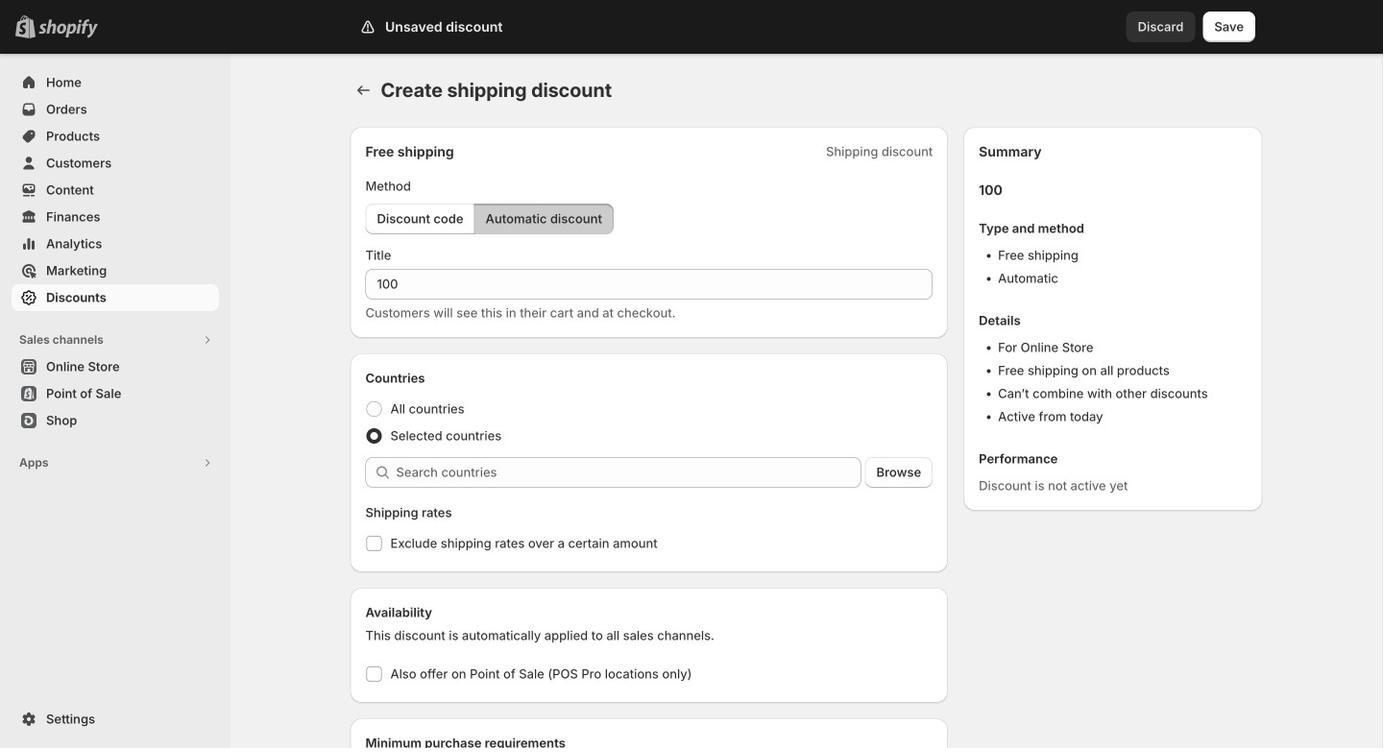 Task type: describe. For each thing, give the bounding box(es) containing it.
shopify image
[[38, 19, 98, 38]]



Task type: locate. For each thing, give the bounding box(es) containing it.
None text field
[[366, 269, 933, 300]]

Search countries text field
[[396, 457, 861, 488]]



Task type: vqa. For each thing, say whether or not it's contained in the screenshot.
want
no



